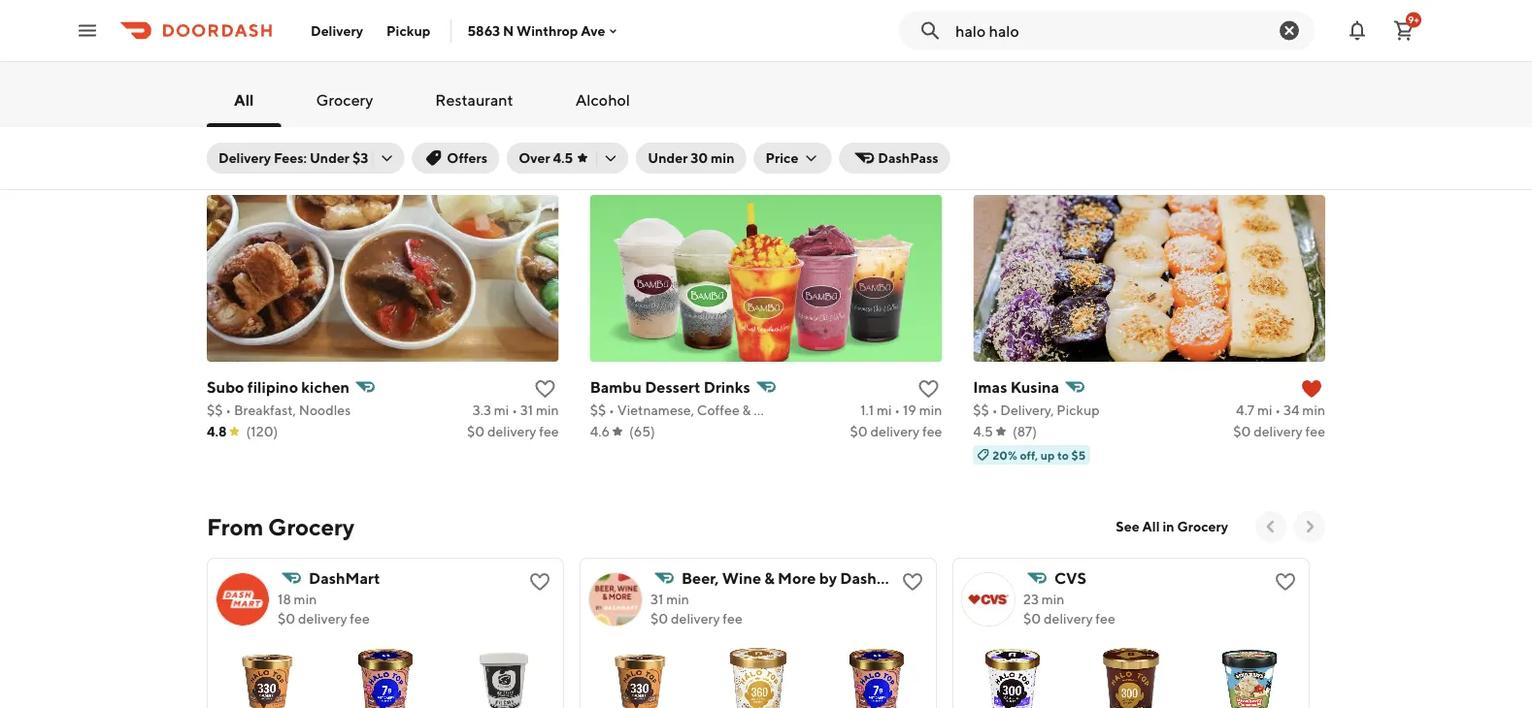 Task type: describe. For each thing, give the bounding box(es) containing it.
grocery inside button
[[316, 91, 373, 109]]

delivery for delivery
[[311, 22, 363, 38]]

3 • from the left
[[609, 403, 615, 419]]

23
[[1024, 592, 1039, 608]]

9+ button
[[1385, 11, 1424, 50]]

fee inside 31 min $0 delivery fee
[[723, 611, 743, 627]]

1 • from the left
[[226, 403, 231, 419]]

cvs
[[1055, 570, 1087, 588]]

delivery inside 18 min $0 delivery fee
[[298, 611, 347, 627]]

4 • from the left
[[895, 403, 900, 419]]

delivery inside 23 min $0 delivery fee
[[1044, 611, 1093, 627]]

5 • from the left
[[992, 403, 998, 419]]

coffee
[[697, 403, 740, 419]]

delivery inside 31 min $0 delivery fee
[[671, 611, 720, 627]]

from grocery
[[207, 513, 354, 541]]

$​0 for kichen
[[467, 424, 485, 440]]

31 min $0 delivery fee
[[651, 592, 743, 627]]

vietnamese,
[[617, 403, 694, 419]]

delivery fees: under $3
[[218, 150, 368, 166]]

see all in grocery
[[1116, 519, 1228, 535]]

3 mi from the left
[[1258, 403, 1273, 419]]

31 inside 31 min $0 delivery fee
[[651, 592, 664, 608]]

2 dashmart from the left
[[840, 570, 912, 588]]

over 4.5
[[519, 150, 573, 166]]

$​0 for drinks
[[850, 424, 868, 440]]

alcohol
[[576, 91, 630, 109]]

bambu dessert drinks
[[590, 378, 750, 397]]

delivery,
[[1001, 403, 1054, 419]]

dessert
[[645, 378, 701, 397]]

1 horizontal spatial &
[[765, 570, 775, 588]]

18
[[278, 592, 291, 608]]

subo filipino kichen
[[207, 378, 350, 397]]

mi for kichen
[[494, 403, 509, 419]]

3 $​0 delivery fee from the left
[[1234, 424, 1326, 440]]

min right 3.3
[[536, 403, 559, 419]]

4.5 inside button
[[553, 150, 573, 166]]

(65)
[[629, 424, 655, 440]]

next button of carousel image
[[1300, 518, 1320, 537]]

see all in grocery link
[[1104, 512, 1240, 543]]

grocery button
[[304, 84, 385, 116]]

imas kusina
[[973, 378, 1060, 397]]

9+
[[1408, 14, 1419, 25]]

dashpass button
[[839, 143, 950, 174]]

$0 for dashmart
[[278, 611, 295, 627]]

ave
[[581, 23, 605, 39]]

price
[[766, 150, 799, 166]]

mi for drinks
[[877, 403, 892, 419]]

click to add this store to your saved list image for subo filipino kichen
[[534, 378, 557, 401]]

(120)
[[246, 424, 278, 440]]

off,
[[1020, 449, 1038, 462]]

30
[[691, 150, 708, 166]]

$$ for imas
[[973, 403, 989, 419]]

1 items, open order cart image
[[1393, 19, 1416, 42]]

grocery right from
[[268, 513, 354, 541]]

beer,
[[682, 570, 719, 588]]

offers
[[447, 150, 488, 166]]

notification bell image
[[1346, 19, 1369, 42]]

imas
[[973, 378, 1007, 397]]

under 30 min
[[648, 150, 735, 166]]

4.7
[[1236, 403, 1255, 419]]

1 horizontal spatial pickup
[[1057, 403, 1100, 419]]

$​0 delivery fee for kichen
[[467, 424, 559, 440]]

bambu
[[590, 378, 642, 397]]

under 30 min button
[[636, 143, 746, 174]]

beer, wine & more by dashmart
[[682, 570, 912, 588]]

0 horizontal spatial &
[[743, 403, 751, 419]]

in
[[1163, 519, 1175, 535]]

restaurant button
[[424, 84, 525, 116]]

pickup inside pickup button
[[387, 22, 431, 38]]

4.7 mi • 34 min
[[1236, 403, 1326, 419]]

min inside button
[[711, 150, 735, 166]]

$$ for subo
[[207, 403, 223, 419]]

min inside 31 min $0 delivery fee
[[666, 592, 689, 608]]

all inside button
[[234, 91, 254, 109]]

1 under from the left
[[310, 150, 350, 166]]

under inside under 30 min button
[[648, 150, 688, 166]]

5863 n winthrop ave
[[468, 23, 605, 39]]

$​0 delivery fee for drinks
[[850, 424, 942, 440]]

fee inside 18 min $0 delivery fee
[[350, 611, 370, 627]]

kusina
[[1011, 378, 1060, 397]]

filipino
[[247, 378, 298, 397]]

3.3
[[473, 403, 491, 419]]

20% off, up to $5
[[993, 449, 1086, 462]]

subo
[[207, 378, 244, 397]]

$0 for cvs
[[1024, 611, 1041, 627]]

4.6
[[590, 424, 610, 440]]



Task type: vqa. For each thing, say whether or not it's contained in the screenshot.
Skincare Shakes button
no



Task type: locate. For each thing, give the bounding box(es) containing it.
clear search input image
[[1278, 19, 1301, 42]]

1 horizontal spatial $​0
[[850, 424, 868, 440]]

$0 inside 18 min $0 delivery fee
[[278, 611, 295, 627]]

all
[[234, 91, 254, 109], [1143, 519, 1160, 535]]

0 horizontal spatial $$
[[207, 403, 223, 419]]

1 mi from the left
[[494, 403, 509, 419]]

2 horizontal spatial $0
[[1024, 611, 1041, 627]]

3.3 mi • 31 min
[[473, 403, 559, 419]]

2 horizontal spatial mi
[[1258, 403, 1273, 419]]

Store search: begin typing to search for stores available on DoorDash text field
[[956, 20, 1259, 41]]

0 horizontal spatial $0
[[278, 611, 295, 627]]

2 horizontal spatial $​0 delivery fee
[[1234, 424, 1326, 440]]

delivery left the fees:
[[218, 150, 271, 166]]

min inside 18 min $0 delivery fee
[[294, 592, 317, 608]]

$​0
[[467, 424, 485, 440], [850, 424, 868, 440], [1234, 424, 1251, 440]]

delivery up the grocery button
[[311, 22, 363, 38]]

over 4.5 button
[[507, 143, 629, 174]]

0 vertical spatial all
[[234, 91, 254, 109]]

2 horizontal spatial $$
[[973, 403, 989, 419]]

1 $0 from the left
[[278, 611, 295, 627]]

0 horizontal spatial all
[[234, 91, 254, 109]]

0 horizontal spatial $​0
[[467, 424, 485, 440]]

all left in
[[1143, 519, 1160, 535]]

0 horizontal spatial $​0 delivery fee
[[467, 424, 559, 440]]

1 horizontal spatial delivery
[[311, 22, 363, 38]]

1 vertical spatial &
[[765, 570, 775, 588]]

4.5
[[553, 150, 573, 166], [973, 424, 993, 440]]

34
[[1284, 403, 1300, 419]]

0 vertical spatial 4.5
[[553, 150, 573, 166]]

1 $​0 delivery fee from the left
[[467, 424, 559, 440]]

0 vertical spatial delivery
[[311, 22, 363, 38]]

to
[[1058, 449, 1069, 462]]

pickup button
[[375, 15, 442, 46]]

delivery for delivery fees: under $3
[[218, 150, 271, 166]]

kichen
[[301, 378, 350, 397]]

min right 19
[[919, 403, 942, 419]]

& left tea
[[743, 403, 751, 419]]

price button
[[754, 143, 832, 174]]

• down bambu
[[609, 403, 615, 419]]

1 vertical spatial all
[[1143, 519, 1160, 535]]

click to add this store to your saved list image right by
[[901, 571, 924, 594]]

1 vertical spatial pickup
[[1057, 403, 1100, 419]]

click to add this store to your saved list image
[[534, 378, 557, 401], [917, 378, 940, 401], [528, 571, 552, 594]]

from
[[207, 513, 264, 541]]

6 • from the left
[[1275, 403, 1281, 419]]

1 vertical spatial delivery
[[218, 150, 271, 166]]

23 min $0 delivery fee
[[1024, 592, 1116, 627]]

dashmart up 18 min $0 delivery fee
[[309, 570, 380, 588]]

under left "30"
[[648, 150, 688, 166]]

delivery
[[311, 22, 363, 38], [218, 150, 271, 166]]

see
[[1116, 519, 1140, 535]]

1 horizontal spatial $​0 delivery fee
[[850, 424, 942, 440]]

mi right 4.7
[[1258, 403, 1273, 419]]

up
[[1041, 449, 1055, 462]]

mi right 1.1
[[877, 403, 892, 419]]

n
[[503, 23, 514, 39]]

1 vertical spatial 4.5
[[973, 424, 993, 440]]

all button
[[222, 84, 266, 116]]

mi right 3.3
[[494, 403, 509, 419]]

1 horizontal spatial mi
[[877, 403, 892, 419]]

• down imas
[[992, 403, 998, 419]]

0 horizontal spatial 4.5
[[553, 150, 573, 166]]

$​0 down 4.7
[[1234, 424, 1251, 440]]

click to add this store to your saved list image
[[901, 571, 924, 594], [1274, 571, 1297, 594]]

0 horizontal spatial 31
[[520, 403, 533, 419]]

2 $​0 from the left
[[850, 424, 868, 440]]

1 $$ from the left
[[207, 403, 223, 419]]

3 $0 from the left
[[1024, 611, 1041, 627]]

grocery right in
[[1177, 519, 1228, 535]]

1 horizontal spatial 31
[[651, 592, 664, 608]]

$​0 down 1.1
[[850, 424, 868, 440]]

$$
[[207, 403, 223, 419], [590, 403, 606, 419], [973, 403, 989, 419]]

1 click to add this store to your saved list image from the left
[[901, 571, 924, 594]]

restaurant
[[435, 91, 513, 109]]

over
[[519, 150, 550, 166]]

min
[[711, 150, 735, 166], [536, 403, 559, 419], [919, 403, 942, 419], [1303, 403, 1326, 419], [294, 592, 317, 608], [666, 592, 689, 608], [1042, 592, 1065, 608]]

delivery button
[[299, 15, 375, 46]]

1 horizontal spatial 4.5
[[973, 424, 993, 440]]

dashmart right by
[[840, 570, 912, 588]]

$​0 delivery fee down the 3.3 mi • 31 min
[[467, 424, 559, 440]]

pickup up $5 at right
[[1057, 403, 1100, 419]]

2 • from the left
[[512, 403, 518, 419]]

from grocery link
[[207, 512, 354, 543]]

mi
[[494, 403, 509, 419], [877, 403, 892, 419], [1258, 403, 1273, 419]]

0 horizontal spatial delivery
[[218, 150, 271, 166]]

4.5 up 20%
[[973, 424, 993, 440]]

$​0 down 3.3
[[467, 424, 485, 440]]

delivery inside delivery button
[[311, 22, 363, 38]]

$​0 delivery fee
[[467, 424, 559, 440], [850, 424, 942, 440], [1234, 424, 1326, 440]]

noodles
[[299, 403, 351, 419]]

$0
[[278, 611, 295, 627], [651, 611, 668, 627], [1024, 611, 1041, 627]]

min down 'click to remove this store from your saved list' image at the bottom of the page
[[1303, 403, 1326, 419]]

31
[[520, 403, 533, 419], [651, 592, 664, 608]]

min down beer,
[[666, 592, 689, 608]]

(87)
[[1013, 424, 1037, 440]]

click to add this store to your saved list image for beer, wine & more by dashmart
[[901, 571, 924, 594]]

$​0 delivery fee down 4.7 mi • 34 min
[[1234, 424, 1326, 440]]

2 mi from the left
[[877, 403, 892, 419]]

$$ up 4.6
[[590, 403, 606, 419]]

fee inside 23 min $0 delivery fee
[[1096, 611, 1116, 627]]

0 vertical spatial &
[[743, 403, 751, 419]]

1 horizontal spatial all
[[1143, 519, 1160, 535]]

• left 34
[[1275, 403, 1281, 419]]

$$ • vietnamese, coffee & tea
[[590, 403, 776, 419]]

min right "30"
[[711, 150, 735, 166]]

dashmart
[[309, 570, 380, 588], [840, 570, 912, 588]]

1 horizontal spatial under
[[648, 150, 688, 166]]

1.1
[[861, 403, 874, 419]]

$0 inside 23 min $0 delivery fee
[[1024, 611, 1041, 627]]

0 horizontal spatial dashmart
[[309, 570, 380, 588]]

click to add this store to your saved list image for bambu dessert drinks
[[917, 378, 940, 401]]

previous button of carousel image
[[1261, 518, 1281, 537]]

1.1 mi • 19 min
[[861, 403, 942, 419]]

$0 inside 31 min $0 delivery fee
[[651, 611, 668, 627]]

$$ down imas
[[973, 403, 989, 419]]

fee
[[539, 424, 559, 440], [922, 424, 942, 440], [1306, 424, 1326, 440], [350, 611, 370, 627], [723, 611, 743, 627], [1096, 611, 1116, 627]]

1 horizontal spatial $$
[[590, 403, 606, 419]]

0 vertical spatial 31
[[520, 403, 533, 419]]

&
[[743, 403, 751, 419], [765, 570, 775, 588]]

$$ up 4.8
[[207, 403, 223, 419]]

$$ • breakfast, noodles
[[207, 403, 351, 419]]

0 horizontal spatial click to add this store to your saved list image
[[901, 571, 924, 594]]

• left 19
[[895, 403, 900, 419]]

by
[[819, 570, 837, 588]]

click to add this store to your saved list image down previous button of carousel image
[[1274, 571, 1297, 594]]

$0 for beer, wine & more by dashmart
[[651, 611, 668, 627]]

3 $​0 from the left
[[1234, 424, 1251, 440]]

•
[[226, 403, 231, 419], [512, 403, 518, 419], [609, 403, 615, 419], [895, 403, 900, 419], [992, 403, 998, 419], [1275, 403, 1281, 419]]

& left more
[[765, 570, 775, 588]]

2 $0 from the left
[[651, 611, 668, 627]]

$3
[[352, 150, 368, 166]]

$5
[[1072, 449, 1086, 462]]

1 dashmart from the left
[[309, 570, 380, 588]]

pickup
[[387, 22, 431, 38], [1057, 403, 1100, 419]]

min right 18
[[294, 592, 317, 608]]

4.8
[[207, 424, 227, 440]]

2 $$ from the left
[[590, 403, 606, 419]]

3 $$ from the left
[[973, 403, 989, 419]]

5863
[[468, 23, 500, 39]]

$​0 delivery fee down 1.1 mi • 19 min
[[850, 424, 942, 440]]

tea
[[754, 403, 776, 419]]

2 horizontal spatial $​0
[[1234, 424, 1251, 440]]

under left $3
[[310, 150, 350, 166]]

1 horizontal spatial dashmart
[[840, 570, 912, 588]]

0 vertical spatial pickup
[[387, 22, 431, 38]]

$$ for bambu
[[590, 403, 606, 419]]

1 vertical spatial 31
[[651, 592, 664, 608]]

dashpass
[[878, 150, 939, 166]]

2 under from the left
[[648, 150, 688, 166]]

alcohol button
[[564, 84, 642, 116]]

click to add this store to your saved list image for cvs
[[1274, 571, 1297, 594]]

under
[[310, 150, 350, 166], [648, 150, 688, 166]]

5863 n winthrop ave button
[[468, 23, 621, 39]]

min inside 23 min $0 delivery fee
[[1042, 592, 1065, 608]]

• down subo
[[226, 403, 231, 419]]

delivery
[[487, 424, 536, 440], [871, 424, 920, 440], [1254, 424, 1303, 440], [298, 611, 347, 627], [671, 611, 720, 627], [1044, 611, 1093, 627]]

18 min $0 delivery fee
[[278, 592, 370, 627]]

$$ • delivery, pickup
[[973, 403, 1100, 419]]

20%
[[993, 449, 1018, 462]]

grocery up $3
[[316, 91, 373, 109]]

all up the "delivery fees: under $3" on the left top
[[234, 91, 254, 109]]

open menu image
[[76, 19, 99, 42]]

1 horizontal spatial click to add this store to your saved list image
[[1274, 571, 1297, 594]]

wine
[[722, 570, 761, 588]]

fees:
[[274, 150, 307, 166]]

min right 23
[[1042, 592, 1065, 608]]

1 $​0 from the left
[[467, 424, 485, 440]]

2 $​0 delivery fee from the left
[[850, 424, 942, 440]]

breakfast,
[[234, 403, 296, 419]]

0 horizontal spatial under
[[310, 150, 350, 166]]

19
[[903, 403, 917, 419]]

click to remove this store from your saved list image
[[1300, 378, 1324, 401]]

0 horizontal spatial mi
[[494, 403, 509, 419]]

4.5 right over
[[553, 150, 573, 166]]

drinks
[[704, 378, 750, 397]]

more
[[778, 570, 816, 588]]

1 horizontal spatial $0
[[651, 611, 668, 627]]

• right 3.3
[[512, 403, 518, 419]]

offers button
[[412, 143, 499, 174]]

pickup right delivery button
[[387, 22, 431, 38]]

0 horizontal spatial pickup
[[387, 22, 431, 38]]

grocery
[[316, 91, 373, 109], [268, 513, 354, 541], [1177, 519, 1228, 535]]

winthrop
[[517, 23, 578, 39]]

2 click to add this store to your saved list image from the left
[[1274, 571, 1297, 594]]



